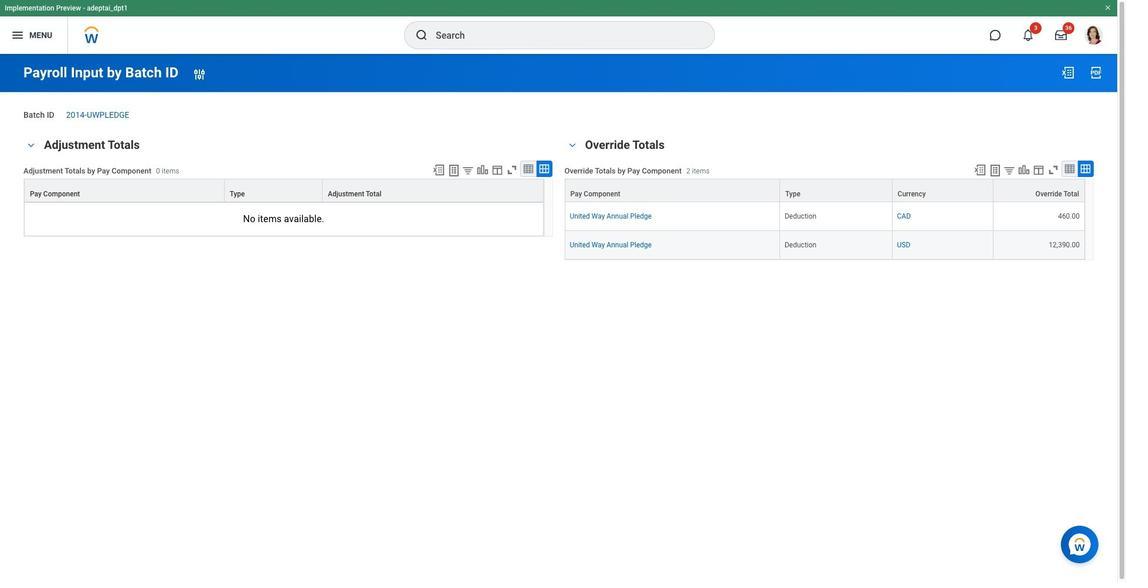 Task type: describe. For each thing, give the bounding box(es) containing it.
table image
[[1064, 163, 1076, 175]]

notifications large image
[[1023, 29, 1034, 41]]

select to filter grid data image
[[462, 164, 475, 176]]

justify image
[[11, 28, 25, 42]]

close environment banner image
[[1105, 4, 1112, 11]]

export to excel image for export to worksheets image
[[974, 164, 987, 176]]

table image
[[523, 163, 535, 175]]

profile logan mcneil image
[[1085, 26, 1104, 47]]

export to worksheets image
[[989, 164, 1003, 178]]

export to worksheets image
[[447, 164, 461, 178]]

export to excel image for export to worksheets icon at top left
[[433, 164, 446, 176]]

click to view/edit grid preferences image
[[1033, 164, 1046, 176]]

chevron down image
[[24, 142, 38, 150]]

2 group from the left
[[565, 135, 1094, 260]]

select to filter grid data image
[[1003, 164, 1016, 176]]

payroll input by batch id - expand/collapse chart image
[[1018, 164, 1031, 176]]

column header inside 'group'
[[565, 179, 780, 203]]

1 group from the left
[[23, 135, 553, 237]]



Task type: vqa. For each thing, say whether or not it's contained in the screenshot.
third clipboard image from the bottom of the Global Navigation dialog
no



Task type: locate. For each thing, give the bounding box(es) containing it.
fullscreen image for click to view/edit grid preferences icon
[[1047, 164, 1060, 176]]

expand table image right table image
[[1080, 163, 1092, 175]]

click to view/edit grid preferences image
[[491, 164, 504, 176]]

1 horizontal spatial group
[[565, 135, 1094, 260]]

1 export to excel image from the left
[[433, 164, 446, 176]]

1 horizontal spatial expand table image
[[1080, 163, 1092, 175]]

fullscreen image right click to view/edit grid preferences image
[[506, 164, 519, 176]]

toolbar
[[427, 161, 553, 179], [969, 161, 1094, 179]]

2 toolbar from the left
[[969, 161, 1094, 179]]

2 expand table image from the left
[[1080, 163, 1092, 175]]

0 horizontal spatial export to excel image
[[433, 164, 446, 176]]

1 fullscreen image from the left
[[506, 164, 519, 176]]

export to excel image
[[1061, 66, 1076, 80]]

main content
[[0, 54, 1118, 271]]

column header
[[565, 179, 780, 203]]

1 toolbar from the left
[[427, 161, 553, 179]]

0 horizontal spatial group
[[23, 135, 553, 237]]

Search Workday  search field
[[436, 22, 691, 48]]

toolbar for 2nd 'group' from right
[[427, 161, 553, 179]]

change selection image
[[193, 67, 207, 81]]

0 horizontal spatial fullscreen image
[[506, 164, 519, 176]]

row
[[24, 179, 544, 202], [565, 179, 1086, 203], [565, 202, 1086, 231], [565, 231, 1086, 260]]

1 horizontal spatial export to excel image
[[974, 164, 987, 176]]

1 horizontal spatial fullscreen image
[[1047, 164, 1060, 176]]

2 fullscreen image from the left
[[1047, 164, 1060, 176]]

expand table image
[[539, 163, 551, 175], [1080, 163, 1092, 175]]

banner
[[0, 0, 1118, 54]]

view printable version (pdf) image
[[1090, 66, 1104, 80]]

chevron down image
[[565, 142, 579, 150]]

fullscreen image right click to view/edit grid preferences icon
[[1047, 164, 1060, 176]]

0 horizontal spatial expand table image
[[539, 163, 551, 175]]

expand table image right table icon
[[539, 163, 551, 175]]

inbox large image
[[1056, 29, 1067, 41]]

fullscreen image for click to view/edit grid preferences image
[[506, 164, 519, 176]]

expand table image for table image
[[1080, 163, 1092, 175]]

expand table image for table icon
[[539, 163, 551, 175]]

1 horizontal spatial toolbar
[[969, 161, 1094, 179]]

1 expand table image from the left
[[539, 163, 551, 175]]

0 horizontal spatial toolbar
[[427, 161, 553, 179]]

export to excel image
[[433, 164, 446, 176], [974, 164, 987, 176]]

export to excel image left export to worksheets image
[[974, 164, 987, 176]]

search image
[[415, 28, 429, 42]]

group
[[23, 135, 553, 237], [565, 135, 1094, 260]]

export to excel image left export to worksheets icon at top left
[[433, 164, 446, 176]]

fullscreen image
[[506, 164, 519, 176], [1047, 164, 1060, 176]]

toolbar for 2nd 'group'
[[969, 161, 1094, 179]]

2 export to excel image from the left
[[974, 164, 987, 176]]



